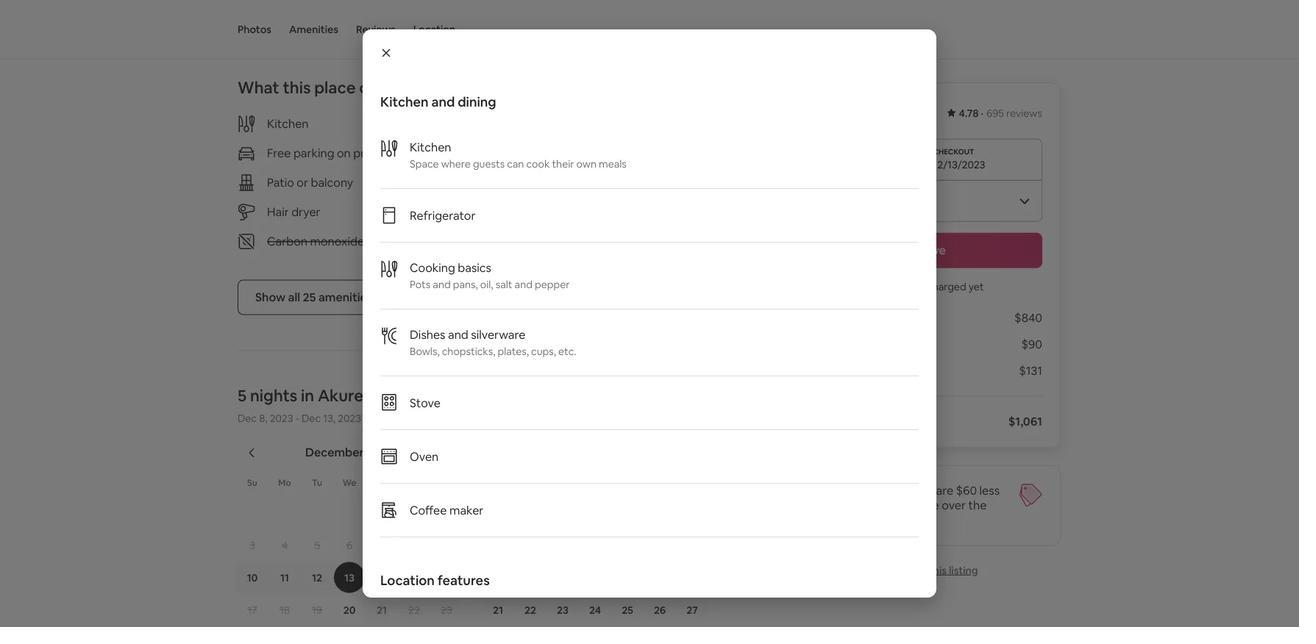 Task type: vqa. For each thing, say whether or not it's contained in the screenshot.
bottommost $143
no



Task type: locate. For each thing, give the bounding box(es) containing it.
0 vertical spatial location
[[413, 23, 456, 36]]

21 button down features
[[482, 595, 514, 626]]

2 21 from the left
[[493, 604, 503, 617]]

22 down '15' button
[[409, 604, 420, 617]]

19, friday, january 2024. available. select as check-in date. button
[[645, 563, 676, 594]]

monoxide
[[310, 234, 364, 249]]

the right the over at bottom right
[[969, 498, 987, 513]]

13 button
[[333, 563, 366, 594]]

1 22 button from the left
[[398, 595, 431, 626]]

premises
[[353, 146, 403, 161]]

th down december 2023 at the left bottom
[[377, 477, 387, 489]]

location
[[413, 23, 456, 36], [380, 573, 435, 590]]

22 down 15, monday, january 2024. available. select as check-in date. button at the left
[[525, 604, 536, 617]]

5
[[238, 386, 247, 407], [314, 539, 320, 553]]

fr down oven
[[410, 477, 418, 489]]

1 vertical spatial 25
[[622, 604, 634, 617]]

2023 right 13,
[[338, 412, 361, 425]]

we
[[343, 477, 356, 489], [589, 477, 603, 489]]

2 horizontal spatial 2023
[[367, 445, 394, 461]]

1 horizontal spatial 21 button
[[482, 595, 514, 626]]

0 horizontal spatial 25
[[303, 290, 316, 305]]

this for what
[[283, 77, 311, 98]]

5 left nights
[[238, 386, 247, 407]]

2 we from the left
[[589, 477, 603, 489]]

dishes and silverware bowls, chopsticks, plates, cups, etc.
[[410, 327, 577, 358]]

3
[[827, 513, 834, 528], [250, 539, 255, 553]]

25 inside button
[[303, 290, 316, 305]]

kitchen for kitchen
[[267, 116, 309, 132]]

$840
[[1015, 311, 1043, 326]]

19
[[312, 604, 322, 617]]

2 21 button from the left
[[482, 595, 514, 626]]

pack 'n play/travel crib
[[513, 175, 636, 190]]

and inside the dishes and silverware bowls, chopsticks, plates, cups, etc.
[[448, 327, 469, 342]]

2 22 from the left
[[525, 604, 536, 617]]

1 21 button from the left
[[366, 595, 398, 626]]

1 horizontal spatial 23
[[557, 604, 569, 617]]

$1,061
[[1009, 414, 1043, 429]]

14
[[377, 572, 387, 585]]

$60
[[956, 484, 977, 499]]

th up 4, thursday, january 2024. available. select as check-in date. button at left
[[623, 477, 634, 489]]

1 horizontal spatial 25
[[622, 604, 634, 617]]

kitchen space where guests can cook their own meals
[[410, 139, 627, 171]]

play/travel
[[554, 175, 613, 190]]

refrigerator
[[410, 208, 476, 223]]

6, saturday, january 2024. this day is only available for checkout. button
[[677, 498, 708, 529]]

sa up coffee maker
[[442, 477, 452, 489]]

1 horizontal spatial 3
[[827, 513, 834, 528]]

we down december 2023 at the left bottom
[[343, 477, 356, 489]]

1 horizontal spatial sa
[[688, 477, 698, 489]]

1 dec from the left
[[238, 412, 257, 425]]

location inside what this place offers dialog
[[380, 573, 435, 590]]

0 vertical spatial 25
[[303, 290, 316, 305]]

2023
[[270, 412, 293, 425], [338, 412, 361, 425], [367, 445, 394, 461]]

stove
[[410, 396, 441, 411]]

this left "listing"
[[929, 564, 947, 577]]

21 button
[[366, 595, 398, 626], [482, 595, 514, 626]]

fr
[[410, 477, 418, 489], [657, 477, 665, 489]]

2023 left - at bottom
[[270, 412, 293, 425]]

1 horizontal spatial th
[[623, 477, 634, 489]]

1 21 from the left
[[377, 604, 387, 617]]

2 sa from the left
[[688, 477, 698, 489]]

1 horizontal spatial 22
[[525, 604, 536, 617]]

1 vertical spatial location
[[380, 573, 435, 590]]

$90
[[1022, 337, 1043, 352]]

1 horizontal spatial 5
[[314, 539, 320, 553]]

1 23 from the left
[[441, 604, 453, 617]]

1 vertical spatial 5
[[314, 539, 320, 553]]

22 button down '15' button
[[398, 595, 431, 626]]

27
[[687, 604, 698, 617]]

0 horizontal spatial tu
[[312, 477, 322, 489]]

6
[[347, 539, 353, 553]]

1 horizontal spatial su
[[494, 477, 504, 489]]

2023 inside calendar application
[[367, 445, 394, 461]]

23 button left the 24
[[547, 595, 579, 626]]

show
[[255, 290, 286, 305]]

cooking
[[410, 260, 455, 275]]

25 right '24' button
[[622, 604, 634, 617]]

and down cooking
[[433, 278, 451, 291]]

1 vertical spatial this
[[929, 564, 947, 577]]

23 left '24' button
[[557, 604, 569, 617]]

2 23 from the left
[[557, 604, 569, 617]]

mo up 1, monday, january 2024. unavailable "button"
[[525, 477, 538, 489]]

guests
[[473, 157, 505, 171]]

15, monday, january 2024. available. select as check-in date. button
[[515, 563, 546, 594]]

charged
[[927, 280, 967, 293]]

8,
[[259, 412, 268, 425]]

dec right - at bottom
[[302, 412, 321, 425]]

23 button
[[431, 595, 463, 626], [547, 595, 579, 626]]

21 button down 14 at the left of page
[[366, 595, 398, 626]]

10 button
[[236, 563, 269, 594]]

27 button
[[676, 595, 709, 626]]

5 for 5
[[314, 539, 320, 553]]

18 button
[[269, 595, 301, 626]]

17, wednesday, january 2024. available. select as check-in date. button
[[580, 563, 611, 594]]

cook
[[527, 157, 550, 171]]

and up "chopsticks,"
[[448, 327, 469, 342]]

cups,
[[531, 345, 556, 358]]

0 vertical spatial 3
[[827, 513, 834, 528]]

16
[[441, 572, 452, 585]]

december 2023
[[305, 445, 394, 461]]

1 vertical spatial 3
[[250, 539, 255, 553]]

the
[[833, 498, 851, 513], [969, 498, 987, 513]]

tu down december
[[312, 477, 322, 489]]

fr up 5, friday, january 2024. available. select as check-in date. button
[[657, 477, 665, 489]]

hair dryer
[[267, 205, 321, 220]]

0 horizontal spatial 21 button
[[366, 595, 398, 626]]

1 horizontal spatial 21
[[493, 604, 503, 617]]

23 button down location features
[[431, 595, 463, 626]]

kitchen up free
[[267, 116, 309, 132]]

0 horizontal spatial 21
[[377, 604, 387, 617]]

basics
[[458, 260, 492, 275]]

pans,
[[453, 278, 478, 291]]

mo up 4
[[278, 477, 291, 489]]

0 horizontal spatial 23
[[441, 604, 453, 617]]

patio
[[267, 175, 294, 190]]

what this place offers dialog
[[363, 29, 937, 628]]

0 horizontal spatial 22
[[409, 604, 420, 617]]

'n
[[542, 175, 551, 190]]

tu up 2, tuesday, january 2024. unavailable button
[[559, 477, 569, 489]]

1 horizontal spatial fr
[[657, 477, 665, 489]]

1 we from the left
[[343, 477, 356, 489]]

1 sa from the left
[[442, 477, 452, 489]]

3 up 10 at the bottom of the page
[[250, 539, 255, 553]]

location button
[[413, 0, 456, 59]]

4 button
[[269, 530, 301, 561]]

2 su from the left
[[494, 477, 504, 489]]

1 horizontal spatial we
[[589, 477, 603, 489]]

16, tuesday, january 2024. available. select as check-in date. button
[[548, 563, 578, 594]]

1 horizontal spatial the
[[969, 498, 987, 513]]

kitchen up space
[[410, 139, 451, 155]]

0 horizontal spatial dec
[[238, 412, 257, 425]]

20
[[344, 604, 356, 617]]

1 horizontal spatial tu
[[559, 477, 569, 489]]

0 horizontal spatial 22 button
[[398, 595, 431, 626]]

15 button
[[398, 563, 431, 594]]

akureyri
[[318, 386, 382, 407]]

0 horizontal spatial this
[[283, 77, 311, 98]]

we up 3, wednesday, january 2024. unavailable button
[[589, 477, 603, 489]]

0 vertical spatial this
[[283, 77, 311, 98]]

tu
[[312, 477, 322, 489], [559, 477, 569, 489]]

dates
[[904, 484, 934, 499]]

1 horizontal spatial mo
[[525, 477, 538, 489]]

1 horizontal spatial 22 button
[[514, 595, 547, 626]]

0 horizontal spatial we
[[343, 477, 356, 489]]

1 22 from the left
[[409, 604, 420, 617]]

1 horizontal spatial this
[[929, 564, 947, 577]]

than
[[806, 498, 830, 513]]

695
[[987, 107, 1005, 120]]

1 su from the left
[[247, 477, 258, 489]]

22 button down 15, monday, january 2024. available. select as check-in date. button at the left
[[514, 595, 547, 626]]

23 down location features
[[441, 604, 453, 617]]

5 inside 5 nights in akureyri dec 8, 2023 - dec 13, 2023
[[238, 386, 247, 407]]

2
[[444, 507, 450, 520]]

$131
[[1019, 364, 1043, 379]]

0 horizontal spatial mo
[[278, 477, 291, 489]]

dec left 8,
[[238, 412, 257, 425]]

25 inside button
[[622, 604, 634, 617]]

25 button
[[612, 595, 644, 626]]

pack
[[513, 175, 539, 190]]

0 horizontal spatial the
[[833, 498, 851, 513]]

2 22 button from the left
[[514, 595, 547, 626]]

0 horizontal spatial 3
[[250, 539, 255, 553]]

airbnb service fee
[[806, 364, 904, 379]]

3 right last
[[827, 513, 834, 528]]

0 horizontal spatial su
[[247, 477, 258, 489]]

5 inside button
[[314, 539, 320, 553]]

kitchen up premises
[[380, 93, 429, 111]]

sa up 6, saturday, january 2024. this day is only available for checkout. button
[[688, 477, 698, 489]]

0 horizontal spatial 5
[[238, 386, 247, 407]]

carbon
[[267, 234, 308, 249]]

0 vertical spatial 5
[[238, 386, 247, 407]]

25 right all
[[303, 290, 316, 305]]

this left place
[[283, 77, 311, 98]]

0 horizontal spatial fr
[[410, 477, 418, 489]]

5 for 5 nights in akureyri dec 8, 2023 - dec 13, 2023
[[238, 386, 247, 407]]

0 horizontal spatial sa
[[442, 477, 452, 489]]

won't
[[884, 280, 910, 293]]

coffee
[[410, 503, 447, 518]]

1 horizontal spatial dec
[[302, 412, 321, 425]]

1
[[412, 507, 417, 520]]

0 horizontal spatial th
[[377, 477, 387, 489]]

th
[[377, 477, 387, 489], [623, 477, 634, 489]]

good price.
[[806, 484, 871, 499]]

0 vertical spatial kitchen
[[380, 93, 429, 111]]

5 left 6
[[314, 539, 320, 553]]

7 button
[[366, 530, 398, 561]]

the left the avg.
[[833, 498, 851, 513]]

location for location
[[413, 23, 456, 36]]

1 vertical spatial kitchen
[[267, 116, 309, 132]]

2023 left oven
[[367, 445, 394, 461]]

cable
[[609, 146, 638, 161]]

your dates are $60 less than the avg. nightly rate over the last 3 months.
[[806, 484, 1000, 528]]

1 horizontal spatial 23 button
[[547, 595, 579, 626]]

0 horizontal spatial 23 button
[[431, 595, 463, 626]]

kitchen inside 'kitchen space where guests can cook their own meals'
[[410, 139, 451, 155]]

less
[[980, 484, 1000, 499]]

2 button
[[431, 498, 463, 529]]

2 vertical spatial kitchen
[[410, 139, 451, 155]]

1 button
[[398, 498, 431, 529]]

13,
[[323, 412, 336, 425]]



Task type: describe. For each thing, give the bounding box(es) containing it.
airbnb service fee button
[[806, 364, 904, 379]]

17
[[247, 604, 257, 617]]

what this place offers
[[238, 77, 404, 98]]

2 tu from the left
[[559, 477, 569, 489]]

show all 25 amenities button
[[238, 280, 390, 316]]

1 th from the left
[[377, 477, 387, 489]]

where
[[441, 157, 471, 171]]

amenities
[[289, 23, 339, 36]]

4, thursday, january 2024. available. select as check-in date. button
[[612, 498, 643, 529]]

1 the from the left
[[833, 498, 851, 513]]

2 fr from the left
[[657, 477, 665, 489]]

airbnb
[[806, 364, 842, 379]]

parking
[[294, 146, 334, 161]]

11 button
[[269, 563, 301, 594]]

patio or balcony
[[267, 175, 353, 190]]

etc.
[[559, 345, 577, 358]]

1 horizontal spatial 2023
[[338, 412, 361, 425]]

20, saturday, january 2024. available. select as check-in date. button
[[677, 563, 708, 594]]

1 mo from the left
[[278, 477, 291, 489]]

2, tuesday, january 2024. unavailable button
[[548, 498, 578, 529]]

2 mo from the left
[[525, 477, 538, 489]]

and right salt
[[515, 278, 533, 291]]

december
[[305, 445, 364, 461]]

avg.
[[854, 498, 876, 513]]

13
[[344, 572, 355, 585]]

with
[[531, 146, 555, 161]]

18, thursday, january 2024. available. select as check-in date. button
[[612, 563, 643, 594]]

are
[[937, 484, 954, 499]]

oven
[[410, 449, 439, 464]]

16 button
[[431, 563, 463, 594]]

free parking on premises
[[267, 146, 403, 161]]

hair
[[267, 205, 289, 220]]

or
[[297, 175, 308, 190]]

you won't be charged yet
[[864, 280, 984, 293]]

meals
[[599, 157, 627, 171]]

kitchen for kitchen and dining
[[380, 93, 429, 111]]

3 inside your dates are $60 less than the avg. nightly rate over the last 3 months.
[[827, 513, 834, 528]]

5, friday, january 2024. available. select as check-in date. button
[[645, 498, 676, 529]]

standard
[[558, 146, 606, 161]]

location for location features
[[380, 573, 435, 590]]

3, wednesday, january 2024. unavailable button
[[580, 498, 611, 529]]

14 button
[[366, 563, 398, 594]]

silverware
[[471, 327, 526, 342]]

yet
[[969, 280, 984, 293]]

service
[[845, 364, 884, 379]]

last
[[806, 513, 825, 528]]

17 button
[[236, 595, 269, 626]]

coffee maker
[[410, 503, 484, 518]]

21 for 2nd "21" button from the left
[[493, 604, 503, 617]]

dishes
[[410, 327, 446, 342]]

report this listing button
[[870, 564, 979, 577]]

20 button
[[333, 595, 366, 626]]

kitchen and dining
[[380, 93, 497, 111]]

report this listing
[[893, 564, 979, 577]]

1 23 button from the left
[[431, 595, 463, 626]]

price.
[[839, 484, 871, 499]]

0 horizontal spatial 2023
[[270, 412, 293, 425]]

can
[[507, 157, 524, 171]]

tv
[[513, 146, 529, 161]]

reviews button
[[356, 0, 396, 59]]

11
[[280, 572, 289, 585]]

location features
[[380, 573, 490, 590]]

18
[[280, 604, 290, 617]]

5 button
[[301, 530, 333, 561]]

1 fr from the left
[[410, 477, 418, 489]]

maker
[[450, 503, 484, 518]]

1, monday, january 2024. unavailable button
[[515, 498, 546, 529]]

24
[[589, 604, 601, 617]]

4.78 · 695 reviews
[[959, 107, 1043, 120]]

reserve
[[902, 243, 946, 258]]

photos
[[238, 23, 272, 36]]

this for report
[[929, 564, 947, 577]]

·
[[981, 107, 984, 120]]

3 inside button
[[250, 539, 255, 553]]

2 th from the left
[[623, 477, 634, 489]]

2 23 button from the left
[[547, 595, 579, 626]]

nights
[[250, 386, 298, 407]]

tv with standard cable
[[513, 146, 638, 161]]

listing
[[949, 564, 979, 577]]

nightly
[[879, 498, 915, 513]]

balcony
[[311, 175, 353, 190]]

12/13/2023 button
[[806, 139, 1043, 180]]

10
[[247, 572, 258, 585]]

12/13/2023
[[933, 158, 986, 171]]

1 tu from the left
[[312, 477, 322, 489]]

reviews
[[356, 23, 396, 36]]

reserve button
[[806, 233, 1043, 268]]

be
[[913, 280, 925, 293]]

and left dining
[[432, 93, 455, 111]]

3 button
[[236, 530, 269, 561]]

crib
[[615, 175, 636, 190]]

all
[[288, 290, 300, 305]]

fee
[[886, 364, 904, 379]]

amenities
[[319, 290, 373, 305]]

in
[[301, 386, 314, 407]]

pepper
[[535, 278, 570, 291]]

dryer
[[292, 205, 321, 220]]

12 button
[[301, 563, 333, 594]]

your
[[877, 484, 901, 499]]

show all 25 amenities
[[255, 290, 373, 305]]

kitchen for kitchen space where guests can cook their own meals
[[410, 139, 451, 155]]

23 for first 23 button from the left
[[441, 604, 453, 617]]

free
[[267, 146, 291, 161]]

pots
[[410, 278, 431, 291]]

23 for second 23 button from the left
[[557, 604, 569, 617]]

2 the from the left
[[969, 498, 987, 513]]

features
[[438, 573, 490, 590]]

carbon monoxide alarm
[[267, 234, 397, 249]]

2 dec from the left
[[302, 412, 321, 425]]

report
[[893, 564, 927, 577]]

calendar application
[[220, 430, 1213, 628]]

months.
[[837, 513, 881, 528]]

15
[[409, 572, 419, 585]]

rate
[[918, 498, 940, 513]]

21 for second "21" button from the right
[[377, 604, 387, 617]]



